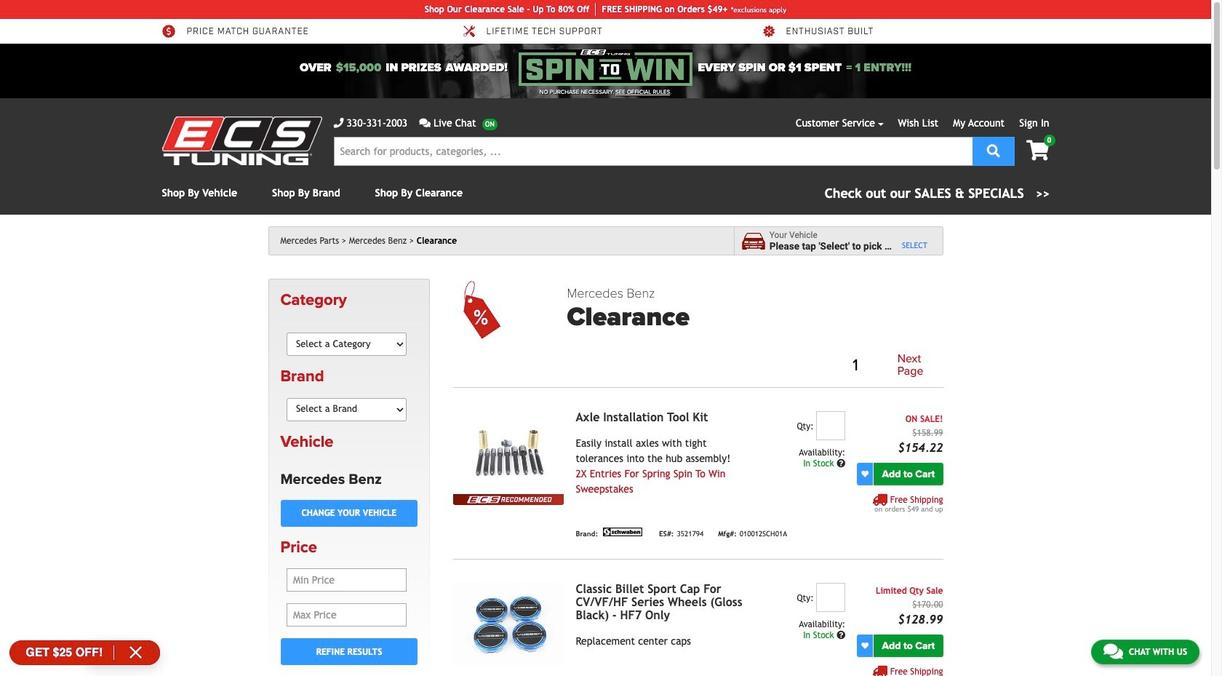 Task type: describe. For each thing, give the bounding box(es) containing it.
ecs tuning 'spin to win' contest logo image
[[519, 49, 693, 86]]

schwaben - corporate logo image
[[601, 528, 645, 536]]

comments image
[[1104, 643, 1124, 660]]

shopping cart image
[[1027, 140, 1050, 161]]

Max Price number field
[[287, 604, 407, 627]]

es#4509012 - cap-bsc-lg-cl-bl - classic billet sport cap for cv/vf/hf series wheels (gloss black) - hf7 only - replacement center caps - vossen - audi bmw volkswagen mercedes benz mini image
[[454, 583, 564, 666]]

question circle image
[[837, 631, 846, 640]]

Min Price number field
[[287, 569, 407, 592]]

paginated product list navigation navigation
[[567, 350, 944, 381]]

phone image
[[334, 118, 344, 128]]

es#3521794 - 010012sch01a - axle installation tool kit - easily install axles with tight tolerances into the hub assembly! - schwaben - audi bmw volkswagen mercedes benz mini porsche image
[[454, 411, 564, 494]]



Task type: locate. For each thing, give the bounding box(es) containing it.
2 add to wish list image from the top
[[862, 642, 869, 650]]

None number field
[[817, 411, 846, 440], [817, 583, 846, 612], [817, 411, 846, 440], [817, 583, 846, 612]]

question circle image
[[837, 459, 846, 468]]

1 add to wish list image from the top
[[862, 470, 869, 478]]

0 vertical spatial add to wish list image
[[862, 470, 869, 478]]

search image
[[988, 144, 1001, 157]]

1 vertical spatial add to wish list image
[[862, 642, 869, 650]]

comments image
[[419, 118, 431, 128]]

ecs tuning image
[[162, 116, 322, 165]]

ecs tuning recommends this product. image
[[454, 494, 564, 505]]

add to wish list image
[[862, 470, 869, 478], [862, 642, 869, 650]]

Search text field
[[334, 137, 973, 166]]



Task type: vqa. For each thing, say whether or not it's contained in the screenshot.
the top comments icon
yes



